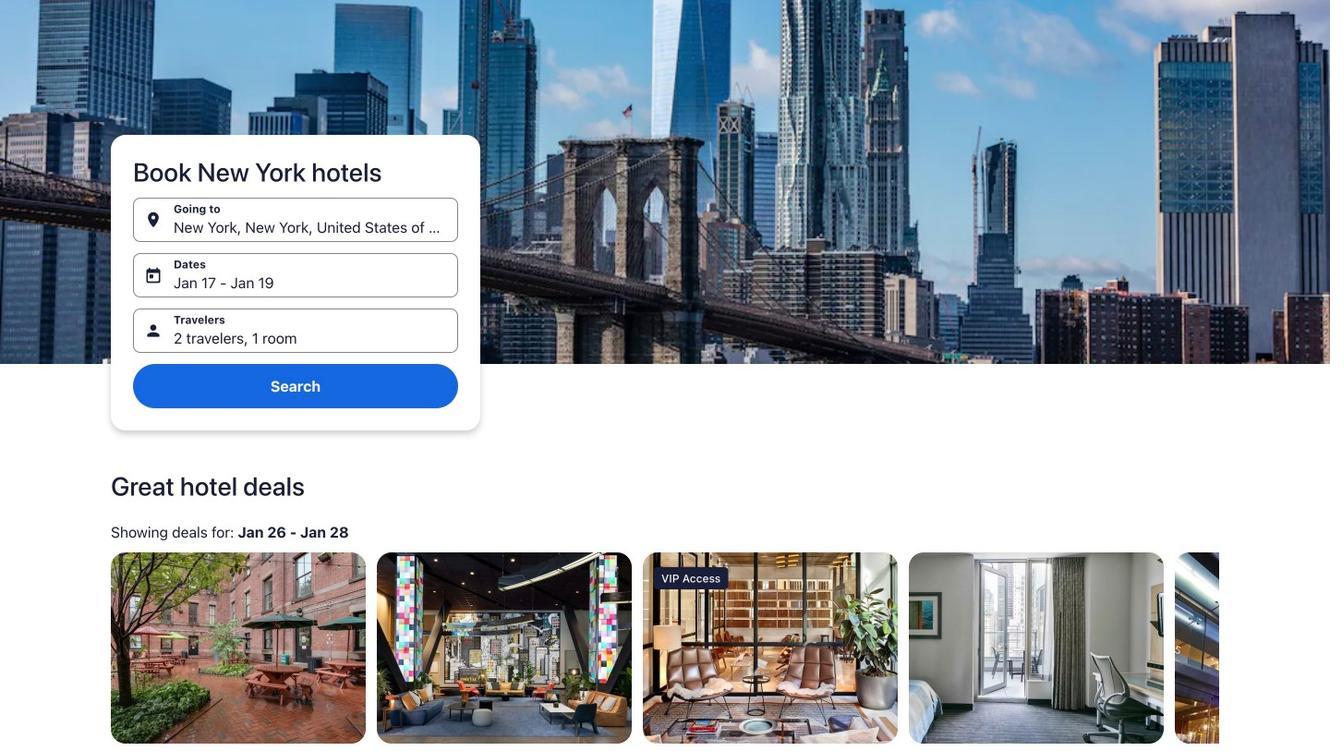 Task type: locate. For each thing, give the bounding box(es) containing it.
living area image
[[377, 552, 632, 744]]

room image
[[909, 552, 1164, 744]]

terrace/patio image
[[111, 552, 366, 744]]

front of property image
[[1175, 552, 1330, 744]]

new york, new york, united states of america image
[[0, 0, 1330, 364]]

lobby sitting area image
[[643, 552, 898, 744]]



Task type: describe. For each thing, give the bounding box(es) containing it.
wizard region
[[0, 0, 1330, 449]]



Task type: vqa. For each thing, say whether or not it's contained in the screenshot.
New York, New York, United States of America image
yes



